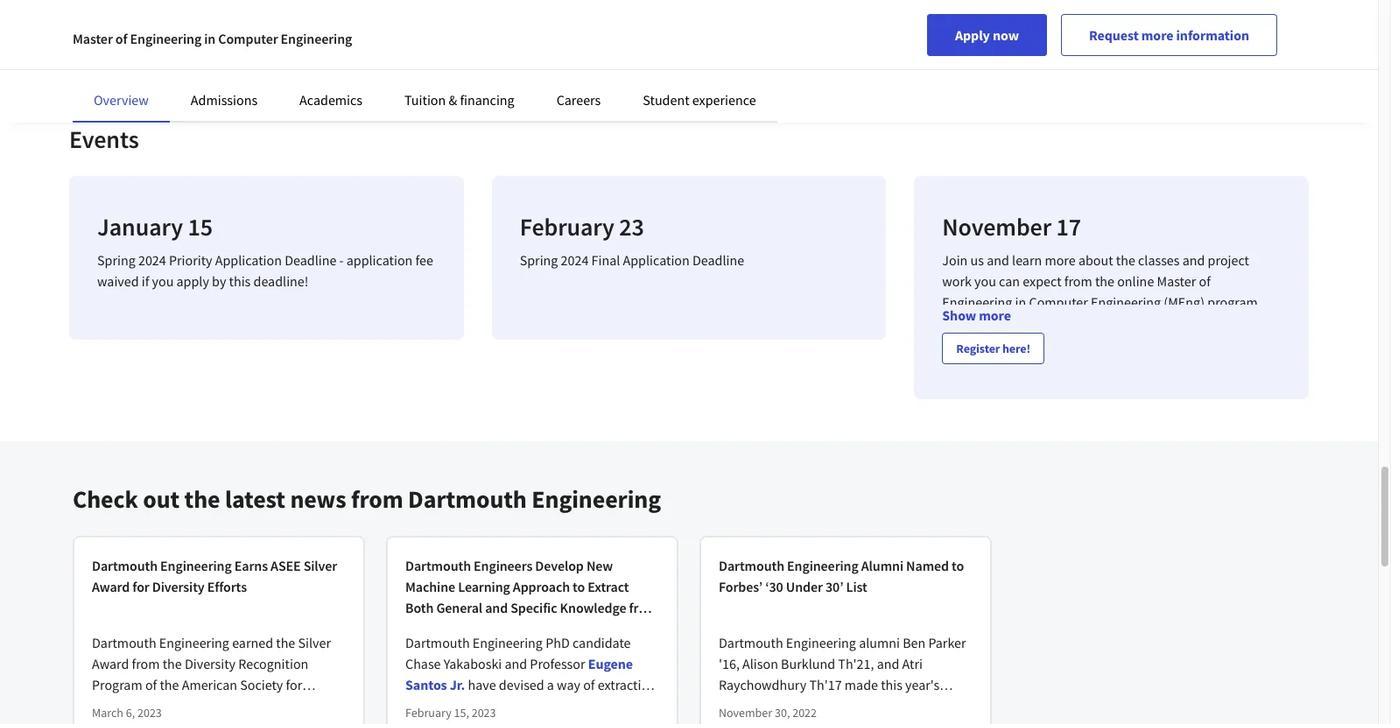 Task type: vqa. For each thing, say whether or not it's contained in the screenshot.
'MORE' inside the Show more Button
yes



Task type: locate. For each thing, give the bounding box(es) containing it.
1 horizontal spatial of
[[145, 676, 157, 694]]

0 vertical spatial february
[[520, 211, 615, 242]]

silver right asee
[[304, 557, 337, 575]]

award inside the dartmouth engineering earned the silver award from the diversity recognition program of the american society for engineering education (asee) for "significant progress" in the scho
[[92, 655, 129, 673]]

0 horizontal spatial deadline
[[285, 251, 337, 269]]

0 horizontal spatial information
[[943, 356, 1012, 374]]

award for for
[[92, 578, 130, 596]]

0 horizontal spatial more
[[979, 307, 1012, 324]]

1 horizontal spatial 30
[[818, 697, 831, 715]]

dartmouth engineering alumni ben parker '16, alison burklund th'21, and atri raychowdhury th'17 made this year's forbes 30 under 30 list for their respective contributions to and innovations in
[[719, 634, 967, 724]]

more inside button
[[979, 307, 1012, 324]]

0 vertical spatial computer
[[218, 30, 278, 47]]

and inside dartmouth engineers develop new machine learning approach to extract both general and specific knowledge from big data
[[485, 599, 508, 617]]

careers link
[[557, 91, 601, 109]]

dartmouth engineers develop new machine learning approach to extract both general and specific knowledge from big data
[[406, 557, 658, 638]]

0 vertical spatial application
[[347, 251, 413, 269]]

1 vertical spatial computer
[[1030, 293, 1089, 311]]

dartmouth inside "dartmouth engineering phd candidate chase yakaboski and professor"
[[406, 634, 470, 652]]

to up knowledge in the bottom left of the page
[[573, 578, 585, 596]]

1 award from the top
[[92, 578, 130, 596]]

dartmouth up engineers on the left
[[408, 484, 527, 515]]

1 vertical spatial master
[[1158, 272, 1197, 290]]

1 vertical spatial of
[[1200, 272, 1211, 290]]

more for show more
[[979, 307, 1012, 324]]

1 horizontal spatial information
[[1177, 26, 1250, 44]]

spring
[[97, 251, 136, 269], [520, 251, 558, 269]]

november 17 join us and learn more about the classes and project work you can expect from the online master of engineering in computer engineering (meng) program. additionally, we will spend some time going through application requirements to ensure that you have all the information you need when it's time to enroll. see you then!
[[943, 211, 1270, 395]]

1 horizontal spatial in
[[221, 718, 232, 724]]

more left we
[[979, 307, 1012, 324]]

application
[[215, 251, 282, 269], [623, 251, 690, 269]]

tuition & financing
[[405, 91, 515, 109]]

2 vertical spatial more
[[979, 307, 1012, 324]]

this
[[229, 272, 251, 290], [881, 676, 903, 694]]

january 15 spring 2024 priority application deadline - application fee waived if you apply by this deadline!
[[97, 211, 433, 290]]

engineering up burklund
[[786, 634, 857, 652]]

2024 inside february 23 spring 2024 final application deadline
[[561, 251, 589, 269]]

1 horizontal spatial 2023
[[472, 705, 496, 721]]

0 horizontal spatial 2024
[[138, 251, 166, 269]]

1 2023 from the left
[[138, 705, 162, 721]]

this right by
[[229, 272, 251, 290]]

enroll.
[[1171, 356, 1209, 374]]

of up overview link
[[115, 30, 127, 47]]

2024 left final
[[561, 251, 589, 269]]

to right named
[[952, 557, 965, 575]]

dartmouth up machine
[[406, 557, 471, 575]]

under down th'17
[[778, 697, 815, 715]]

tuition
[[405, 91, 446, 109]]

diversity up american
[[185, 655, 236, 673]]

this inside january 15 spring 2024 priority application deadline - application fee waived if you apply by this deadline!
[[229, 272, 251, 290]]

dartmouth engineering earns asee silver award for diversity efforts
[[92, 557, 337, 596]]

deadline inside february 23 spring 2024 final application deadline
[[693, 251, 745, 269]]

application inside february 23 spring 2024 final application deadline
[[623, 251, 690, 269]]

dartmouth up alison
[[719, 634, 784, 652]]

1 vertical spatial in
[[1016, 293, 1027, 311]]

dartmouth inside dartmouth engineering earns asee silver award for diversity efforts
[[92, 557, 158, 575]]

november for 30,
[[719, 705, 773, 721]]

machine
[[406, 578, 456, 596]]

request more information button
[[1062, 14, 1278, 56]]

0 vertical spatial november
[[943, 211, 1052, 242]]

master inside november 17 join us and learn more about the classes and project work you can expect from the online master of engineering in computer engineering (meng) program. additionally, we will spend some time going through application requirements to ensure that you have all the information you need when it's time to enroll. see you then!
[[1158, 272, 1197, 290]]

february inside february 23 spring 2024 final application deadline
[[520, 211, 615, 242]]

2 horizontal spatial more
[[1142, 26, 1174, 44]]

more inside november 17 join us and learn more about the classes and project work you can expect from the online master of engineering in computer engineering (meng) program. additionally, we will spend some time going through application requirements to ensure that you have all the information you need when it's time to enroll. see you then!
[[1045, 251, 1076, 269]]

0 vertical spatial award
[[92, 578, 130, 596]]

november inside november 17 join us and learn more about the classes and project work you can expect from the online master of engineering in computer engineering (meng) program. additionally, we will spend some time going through application requirements to ensure that you have all the information you need when it's time to enroll. see you then!
[[943, 211, 1052, 242]]

engineering up the additionally,
[[943, 293, 1013, 311]]

time down ensure
[[1127, 356, 1154, 374]]

program
[[92, 676, 143, 694]]

30 left 'list'
[[818, 697, 831, 715]]

1 horizontal spatial computer
[[1030, 293, 1089, 311]]

november for 17
[[943, 211, 1052, 242]]

0 horizontal spatial application
[[347, 251, 413, 269]]

diversity
[[152, 578, 205, 596], [185, 655, 236, 673]]

dartmouth inside the dartmouth engineering earned the silver award from the diversity recognition program of the american society for engineering education (asee) for "significant progress" in the scho
[[92, 634, 156, 652]]

1 deadline from the left
[[285, 251, 337, 269]]

23
[[620, 211, 645, 242]]

of up (meng) on the right of the page
[[1200, 272, 1211, 290]]

0 vertical spatial this
[[229, 272, 251, 290]]

more for request more information
[[1142, 26, 1174, 44]]

big
[[406, 620, 425, 638]]

from inside the dartmouth engineering earned the silver award from the diversity recognition program of the american society for engineering education (asee) for "significant progress" in the scho
[[132, 655, 160, 673]]

spring inside february 23 spring 2024 final application deadline
[[520, 251, 558, 269]]

in down (asee)
[[221, 718, 232, 724]]

join
[[943, 251, 968, 269]]

1 horizontal spatial february
[[520, 211, 615, 242]]

2023 right the 6,
[[138, 705, 162, 721]]

when
[[1072, 356, 1104, 374]]

for right 'list'
[[854, 697, 871, 715]]

the up american
[[163, 655, 182, 673]]

in inside the dartmouth engineering earned the silver award from the diversity recognition program of the american society for engineering education (asee) for "significant progress" in the scho
[[221, 718, 232, 724]]

february
[[520, 211, 615, 242], [406, 705, 452, 721]]

and down alumni at the bottom right
[[877, 655, 900, 673]]

0 horizontal spatial february
[[406, 705, 452, 721]]

engineering
[[130, 30, 202, 47], [281, 30, 352, 47], [943, 293, 1013, 311], [1091, 293, 1162, 311], [532, 484, 661, 515], [160, 557, 232, 575], [788, 557, 859, 575], [159, 634, 229, 652], [473, 634, 543, 652], [786, 634, 857, 652], [92, 697, 162, 715]]

2023 right the 15,
[[472, 705, 496, 721]]

admissions
[[191, 91, 258, 109]]

1 vertical spatial diversity
[[185, 655, 236, 673]]

you down us
[[975, 272, 997, 290]]

the right out
[[184, 484, 220, 515]]

application inside november 17 join us and learn more about the classes and project work you can expect from the online master of engineering in computer engineering (meng) program. additionally, we will spend some time going through application requirements to ensure that you have all the information you need when it's time to enroll. see you then!
[[943, 335, 1009, 353]]

silver for asee
[[304, 557, 337, 575]]

can
[[999, 272, 1020, 290]]

dartmouth inside dartmouth engineering alumni named to forbes' '30 under 30' list
[[719, 557, 785, 575]]

out
[[143, 484, 180, 515]]

0 horizontal spatial 30
[[762, 697, 776, 715]]

application up by
[[215, 251, 282, 269]]

approach
[[513, 578, 570, 596]]

to right 30,
[[801, 718, 813, 724]]

0 vertical spatial of
[[115, 30, 127, 47]]

application down the additionally,
[[943, 335, 1009, 353]]

computer inside november 17 join us and learn more about the classes and project work you can expect from the online master of engineering in computer engineering (meng) program. additionally, we will spend some time going through application requirements to ensure that you have all the information you need when it's time to enroll. see you then!
[[1030, 293, 1089, 311]]

eugene santos jr. link
[[406, 655, 633, 694]]

this inside dartmouth engineering alumni ben parker '16, alison burklund th'21, and atri raychowdhury th'17 made this year's forbes 30 under 30 list for their respective contributions to and innovations in
[[881, 676, 903, 694]]

tuition & financing link
[[405, 91, 515, 109]]

of right "program"
[[145, 676, 157, 694]]

dartmouth for dartmouth engineers develop new machine learning approach to extract both general and specific knowledge from big data
[[406, 557, 471, 575]]

1 vertical spatial more
[[1045, 251, 1076, 269]]

under left 30'
[[786, 578, 823, 596]]

dartmouth for dartmouth engineering phd candidate chase yakaboski and professor
[[406, 634, 470, 652]]

alison
[[743, 655, 779, 673]]

engineering up efforts
[[160, 557, 232, 575]]

2024 inside january 15 spring 2024 priority application deadline - application fee waived if you apply by this deadline!
[[138, 251, 166, 269]]

deadline inside january 15 spring 2024 priority application deadline - application fee waived if you apply by this deadline!
[[285, 251, 337, 269]]

1 horizontal spatial november
[[943, 211, 1052, 242]]

apply
[[177, 272, 209, 290]]

january
[[97, 211, 183, 242]]

spring up waived
[[97, 251, 136, 269]]

more right request
[[1142, 26, 1174, 44]]

spring inside january 15 spring 2024 priority application deadline - application fee waived if you apply by this deadline!
[[97, 251, 136, 269]]

for left efforts
[[133, 578, 150, 596]]

2 application from the left
[[623, 251, 690, 269]]

under inside dartmouth engineering alumni ben parker '16, alison burklund th'21, and atri raychowdhury th'17 made this year's forbes 30 under 30 list for their respective contributions to and innovations in
[[778, 697, 815, 715]]

now
[[993, 26, 1020, 44]]

student experience link
[[643, 91, 756, 109]]

1 horizontal spatial master
[[1158, 272, 1197, 290]]

to inside dartmouth engineering alumni ben parker '16, alison burklund th'21, and atri raychowdhury th'17 made this year's forbes 30 under 30 list for their respective contributions to and innovations in
[[801, 718, 813, 724]]

more up expect
[[1045, 251, 1076, 269]]

2 2023 from the left
[[472, 705, 496, 721]]

award
[[92, 578, 130, 596], [92, 655, 129, 673]]

the up "education"
[[160, 676, 179, 694]]

innovations
[[841, 718, 910, 724]]

0 vertical spatial under
[[786, 578, 823, 596]]

2024 up if
[[138, 251, 166, 269]]

1 horizontal spatial 2024
[[561, 251, 589, 269]]

more inside button
[[1142, 26, 1174, 44]]

more
[[1142, 26, 1174, 44], [1045, 251, 1076, 269], [979, 307, 1012, 324]]

1 vertical spatial silver
[[298, 634, 331, 652]]

1 vertical spatial application
[[943, 335, 1009, 353]]

1 2024 from the left
[[138, 251, 166, 269]]

diversity left efforts
[[152, 578, 205, 596]]

spring for february 23
[[520, 251, 558, 269]]

1 vertical spatial award
[[92, 655, 129, 673]]

november up us
[[943, 211, 1052, 242]]

us
[[971, 251, 985, 269]]

dartmouth for dartmouth engineering earns asee silver award for diversity efforts
[[92, 557, 158, 575]]

2 30 from the left
[[818, 697, 831, 715]]

2022
[[793, 705, 817, 721]]

list
[[847, 578, 868, 596]]

1 horizontal spatial spring
[[520, 251, 558, 269]]

to inside dartmouth engineers develop new machine learning approach to extract both general and specific knowledge from big data
[[573, 578, 585, 596]]

1 horizontal spatial this
[[881, 676, 903, 694]]

award inside dartmouth engineering earns asee silver award for diversity efforts
[[92, 578, 130, 596]]

2 deadline from the left
[[693, 251, 745, 269]]

dartmouth inside dartmouth engineering alumni ben parker '16, alison burklund th'21, and atri raychowdhury th'17 made this year's forbes 30 under 30 list for their respective contributions to and innovations in
[[719, 634, 784, 652]]

spring left final
[[520, 251, 558, 269]]

apply
[[956, 26, 991, 44]]

1 spring from the left
[[97, 251, 136, 269]]

february 15, 2023
[[406, 705, 496, 721]]

0 horizontal spatial computer
[[218, 30, 278, 47]]

2024
[[138, 251, 166, 269], [561, 251, 589, 269]]

respective
[[904, 697, 964, 715]]

1 horizontal spatial application
[[943, 335, 1009, 353]]

february for 23
[[520, 211, 615, 242]]

application inside january 15 spring 2024 priority application deadline - application fee waived if you apply by this deadline!
[[215, 251, 282, 269]]

2 2024 from the left
[[561, 251, 589, 269]]

from right knowledge in the bottom left of the page
[[629, 599, 658, 617]]

february 23 spring 2024 final application deadline
[[520, 211, 745, 269]]

from down about
[[1065, 272, 1093, 290]]

diversity inside the dartmouth engineering earned the silver award from the diversity recognition program of the american society for engineering education (asee) for "significant progress" in the scho
[[185, 655, 236, 673]]

application right -
[[347, 251, 413, 269]]

phd
[[546, 634, 570, 652]]

silver up recognition on the left bottom
[[298, 634, 331, 652]]

dartmouth up "program"
[[92, 634, 156, 652]]

experience
[[693, 91, 756, 109]]

dartmouth inside dartmouth engineers develop new machine learning approach to extract both general and specific knowledge from big data
[[406, 557, 471, 575]]

this up their
[[881, 676, 903, 694]]

1 vertical spatial this
[[881, 676, 903, 694]]

of inside november 17 join us and learn more about the classes and project work you can expect from the online master of engineering in computer engineering (meng) program. additionally, we will spend some time going through application requirements to ensure that you have all the information you need when it's time to enroll. see you then!
[[1200, 272, 1211, 290]]

2 award from the top
[[92, 655, 129, 673]]

'16,
[[719, 655, 740, 673]]

engineering inside dartmouth engineering alumni named to forbes' '30 under 30' list
[[788, 557, 859, 575]]

0 vertical spatial more
[[1142, 26, 1174, 44]]

and left 'professor'
[[505, 655, 527, 673]]

30,
[[775, 705, 790, 721]]

1 horizontal spatial application
[[623, 251, 690, 269]]

you left 'need'
[[1015, 356, 1037, 374]]

engineering up "significant
[[92, 697, 162, 715]]

0 horizontal spatial in
[[204, 30, 216, 47]]

you right if
[[152, 272, 174, 290]]

0 horizontal spatial november
[[719, 705, 773, 721]]

1 vertical spatial november
[[719, 705, 773, 721]]

2 vertical spatial of
[[145, 676, 157, 694]]

1 vertical spatial time
[[1127, 356, 1154, 374]]

learn
[[1013, 251, 1043, 269]]

the
[[1117, 251, 1136, 269], [1096, 272, 1115, 290], [1250, 335, 1270, 353], [184, 484, 220, 515], [276, 634, 295, 652], [163, 655, 182, 673], [160, 676, 179, 694], [234, 718, 254, 724]]

computer up will
[[1030, 293, 1089, 311]]

computer up admissions
[[218, 30, 278, 47]]

master up overview link
[[73, 30, 113, 47]]

in up we
[[1016, 293, 1027, 311]]

0 horizontal spatial 2023
[[138, 705, 162, 721]]

award for from
[[92, 655, 129, 673]]

from up "program"
[[132, 655, 160, 673]]

february down santos
[[406, 705, 452, 721]]

new
[[587, 557, 613, 575]]

th'21,
[[839, 655, 875, 673]]

2 vertical spatial in
[[221, 718, 232, 724]]

deadline
[[285, 251, 337, 269], [693, 251, 745, 269]]

november
[[943, 211, 1052, 242], [719, 705, 773, 721]]

of
[[115, 30, 127, 47], [1200, 272, 1211, 290], [145, 676, 157, 694]]

register here! button
[[943, 333, 1045, 364]]

2024 for january
[[138, 251, 166, 269]]

the up online
[[1117, 251, 1136, 269]]

in inside november 17 join us and learn more about the classes and project work you can expect from the online master of engineering in computer engineering (meng) program. additionally, we will spend some time going through application requirements to ensure that you have all the information you need when it's time to enroll. see you then!
[[1016, 293, 1027, 311]]

academics link
[[300, 91, 363, 109]]

30 up contributions
[[762, 697, 776, 715]]

1 vertical spatial under
[[778, 697, 815, 715]]

1 vertical spatial information
[[943, 356, 1012, 374]]

engineering up eugene santos jr.
[[473, 634, 543, 652]]

student
[[643, 91, 690, 109]]

and down 'list'
[[816, 718, 838, 724]]

0 vertical spatial silver
[[304, 557, 337, 575]]

2 horizontal spatial of
[[1200, 272, 1211, 290]]

application inside january 15 spring 2024 priority application deadline - application fee waived if you apply by this deadline!
[[347, 251, 413, 269]]

careers
[[557, 91, 601, 109]]

to inside dartmouth engineering alumni named to forbes' '30 under 30' list
[[952, 557, 965, 575]]

0 vertical spatial master
[[73, 30, 113, 47]]

going
[[1166, 314, 1199, 332]]

earns
[[235, 557, 268, 575]]

student experience
[[643, 91, 756, 109]]

1 horizontal spatial more
[[1045, 251, 1076, 269]]

academics
[[300, 91, 363, 109]]

november down raychowdhury
[[719, 705, 773, 721]]

0 horizontal spatial this
[[229, 272, 251, 290]]

2 horizontal spatial in
[[1016, 293, 1027, 311]]

in up admissions
[[204, 30, 216, 47]]

february up final
[[520, 211, 615, 242]]

silver inside dartmouth engineering earns asee silver award for diversity efforts
[[304, 557, 337, 575]]

dartmouth up chase
[[406, 634, 470, 652]]

0 horizontal spatial application
[[215, 251, 282, 269]]

silver inside the dartmouth engineering earned the silver award from the diversity recognition program of the american society for engineering education (asee) for "significant progress" in the scho
[[298, 634, 331, 652]]

information inside button
[[1177, 26, 1250, 44]]

learning
[[458, 578, 510, 596]]

1 application from the left
[[215, 251, 282, 269]]

dartmouth down check
[[92, 557, 158, 575]]

0 vertical spatial time
[[1136, 314, 1163, 332]]

to
[[1093, 335, 1106, 353], [1156, 356, 1169, 374], [952, 557, 965, 575], [573, 578, 585, 596], [801, 718, 813, 724]]

engineering up 30'
[[788, 557, 859, 575]]

application down 23
[[623, 251, 690, 269]]

1 horizontal spatial deadline
[[693, 251, 745, 269]]

computer
[[218, 30, 278, 47], [1030, 293, 1089, 311]]

2024 for february
[[561, 251, 589, 269]]

that
[[1151, 335, 1175, 353]]

register here!
[[957, 341, 1031, 356]]

progress"
[[161, 718, 218, 724]]

1 vertical spatial february
[[406, 705, 452, 721]]

0 vertical spatial information
[[1177, 26, 1250, 44]]

master up (meng) on the right of the page
[[1158, 272, 1197, 290]]

dartmouth engineering phd candidate chase yakaboski and professor
[[406, 634, 631, 673]]

online
[[1118, 272, 1155, 290]]

6,
[[126, 705, 135, 721]]

dartmouth up forbes'
[[719, 557, 785, 575]]

0 horizontal spatial spring
[[97, 251, 136, 269]]

march
[[92, 705, 123, 721]]

and down 'learning'
[[485, 599, 508, 617]]

(asee)
[[227, 697, 265, 715]]

2 spring from the left
[[520, 251, 558, 269]]

list
[[834, 697, 852, 715]]

from inside dartmouth engineers develop new machine learning approach to extract both general and specific knowledge from big data
[[629, 599, 658, 617]]

under inside dartmouth engineering alumni named to forbes' '30 under 30' list
[[786, 578, 823, 596]]

0 vertical spatial diversity
[[152, 578, 205, 596]]

efforts
[[207, 578, 247, 596]]

time up that
[[1136, 314, 1163, 332]]

burklund
[[781, 655, 836, 673]]



Task type: describe. For each thing, give the bounding box(es) containing it.
ben
[[903, 634, 926, 652]]

of inside the dartmouth engineering earned the silver award from the diversity recognition program of the american society for engineering education (asee) for "significant progress" in the scho
[[145, 676, 157, 694]]

15
[[188, 211, 213, 242]]

need
[[1040, 356, 1069, 374]]

fee
[[416, 251, 433, 269]]

it's
[[1107, 356, 1124, 374]]

have
[[1202, 335, 1230, 353]]

chase
[[406, 655, 441, 673]]

show more button
[[943, 305, 1012, 326]]

silver for the
[[298, 634, 331, 652]]

you up enroll.
[[1178, 335, 1199, 353]]

engineering inside "dartmouth engineering phd candidate chase yakaboski and professor"
[[473, 634, 543, 652]]

waived
[[97, 272, 139, 290]]

education
[[165, 697, 224, 715]]

in for dartmouth
[[221, 718, 232, 724]]

application for 23
[[623, 251, 690, 269]]

&
[[449, 91, 457, 109]]

raychowdhury
[[719, 676, 807, 694]]

forbes
[[719, 697, 759, 715]]

november 30, 2022
[[719, 705, 817, 721]]

latest
[[225, 484, 286, 515]]

engineering up american
[[159, 634, 229, 652]]

engineering inside dartmouth engineering earns asee silver award for diversity efforts
[[160, 557, 232, 575]]

15,
[[454, 705, 469, 721]]

check
[[73, 484, 138, 515]]

by
[[212, 272, 226, 290]]

th'17
[[810, 676, 842, 694]]

show more
[[943, 307, 1012, 324]]

you down all
[[1236, 356, 1258, 374]]

all
[[1233, 335, 1247, 353]]

specific
[[511, 599, 558, 617]]

yakaboski
[[444, 655, 502, 673]]

some
[[1101, 314, 1134, 332]]

santos
[[406, 676, 447, 694]]

deadline for 15
[[285, 251, 337, 269]]

the up recognition on the left bottom
[[276, 634, 295, 652]]

the down about
[[1096, 272, 1115, 290]]

financing
[[460, 91, 515, 109]]

17
[[1057, 211, 1082, 242]]

final
[[592, 251, 620, 269]]

-
[[339, 251, 344, 269]]

professor
[[530, 655, 586, 673]]

eugene
[[588, 655, 633, 673]]

from inside november 17 join us and learn more about the classes and project work you can expect from the online master of engineering in computer engineering (meng) program. additionally, we will spend some time going through application requirements to ensure that you have all the information you need when it's time to enroll. see you then!
[[1065, 272, 1093, 290]]

application for 15
[[215, 251, 282, 269]]

deadline for 23
[[693, 251, 745, 269]]

to up when
[[1093, 335, 1106, 353]]

see
[[1212, 356, 1233, 374]]

2023 for from
[[138, 705, 162, 721]]

engineering up overview
[[130, 30, 202, 47]]

made
[[845, 676, 879, 694]]

february for 15,
[[406, 705, 452, 721]]

priority
[[169, 251, 212, 269]]

dartmouth engineering earned the silver award from the diversity recognition program of the american society for engineering education (asee) for "significant progress" in the scho
[[92, 634, 337, 724]]

dartmouth for dartmouth engineering earned the silver award from the diversity recognition program of the american society for engineering education (asee) for "significant progress" in the scho
[[92, 634, 156, 652]]

and right us
[[987, 251, 1010, 269]]

0 vertical spatial in
[[204, 30, 216, 47]]

engineering up some
[[1091, 293, 1162, 311]]

1 30 from the left
[[762, 697, 776, 715]]

apply now button
[[928, 14, 1048, 56]]

the right all
[[1250, 335, 1270, 353]]

program.
[[1208, 293, 1262, 311]]

master of engineering in computer engineering
[[73, 30, 352, 47]]

"significant
[[92, 718, 158, 724]]

eugene santos jr.
[[406, 655, 633, 694]]

0 horizontal spatial master
[[73, 30, 113, 47]]

and left the project at top
[[1183, 251, 1206, 269]]

news
[[290, 484, 346, 515]]

in for november
[[1016, 293, 1027, 311]]

will
[[1039, 314, 1060, 332]]

march 6, 2023
[[92, 705, 162, 721]]

through
[[1201, 314, 1248, 332]]

for inside dartmouth engineering alumni ben parker '16, alison burklund th'21, and atri raychowdhury th'17 made this year's forbes 30 under 30 list for their respective contributions to and innovations in
[[854, 697, 871, 715]]

0 horizontal spatial of
[[115, 30, 127, 47]]

for down recognition on the left bottom
[[286, 676, 302, 694]]

requirements
[[1012, 335, 1091, 353]]

and inside "dartmouth engineering phd candidate chase yakaboski and professor"
[[505, 655, 527, 673]]

general
[[437, 599, 483, 617]]

year's
[[906, 676, 940, 694]]

for inside dartmouth engineering earns asee silver award for diversity efforts
[[133, 578, 150, 596]]

additionally,
[[943, 314, 1017, 332]]

the down (asee)
[[234, 718, 254, 724]]

check out the latest news from dartmouth engineering
[[73, 484, 661, 515]]

engineering inside dartmouth engineering alumni ben parker '16, alison burklund th'21, and atri raychowdhury th'17 made this year's forbes 30 under 30 list for their respective contributions to and innovations in
[[786, 634, 857, 652]]

register
[[957, 341, 1001, 356]]

diversity inside dartmouth engineering earns asee silver award for diversity efforts
[[152, 578, 205, 596]]

american
[[182, 676, 237, 694]]

overview link
[[94, 91, 149, 109]]

forbes'
[[719, 578, 763, 596]]

alumni
[[859, 634, 900, 652]]

extract
[[588, 578, 629, 596]]

data
[[427, 620, 455, 638]]

classes
[[1139, 251, 1180, 269]]

you inside january 15 spring 2024 priority application deadline - application fee waived if you apply by this deadline!
[[152, 272, 174, 290]]

society
[[240, 676, 283, 694]]

then!
[[943, 377, 974, 395]]

'30
[[766, 578, 784, 596]]

dartmouth for dartmouth engineering alumni ben parker '16, alison burklund th'21, and atri raychowdhury th'17 made this year's forbes 30 under 30 list for their respective contributions to and innovations in
[[719, 634, 784, 652]]

engineering up academics
[[281, 30, 352, 47]]

(meng)
[[1164, 293, 1205, 311]]

information inside november 17 join us and learn more about the classes and project work you can expect from the online master of engineering in computer engineering (meng) program. additionally, we will spend some time going through application requirements to ensure that you have all the information you need when it's time to enroll. see you then!
[[943, 356, 1012, 374]]

candidate
[[573, 634, 631, 652]]

earned
[[232, 634, 273, 652]]

spring for january 15
[[97, 251, 136, 269]]

for down society
[[268, 697, 285, 715]]

their
[[874, 697, 901, 715]]

dartmouth for dartmouth engineering alumni named to forbes' '30 under 30' list
[[719, 557, 785, 575]]

about
[[1079, 251, 1114, 269]]

from right news
[[351, 484, 403, 515]]

to down that
[[1156, 356, 1169, 374]]

here!
[[1003, 341, 1031, 356]]

project
[[1208, 251, 1250, 269]]

knowledge
[[560, 599, 627, 617]]

engineering up "new" at the left bottom of the page
[[532, 484, 661, 515]]

2023 for and
[[472, 705, 496, 721]]

we
[[1019, 314, 1036, 332]]

if
[[142, 272, 149, 290]]

admissions link
[[191, 91, 258, 109]]



